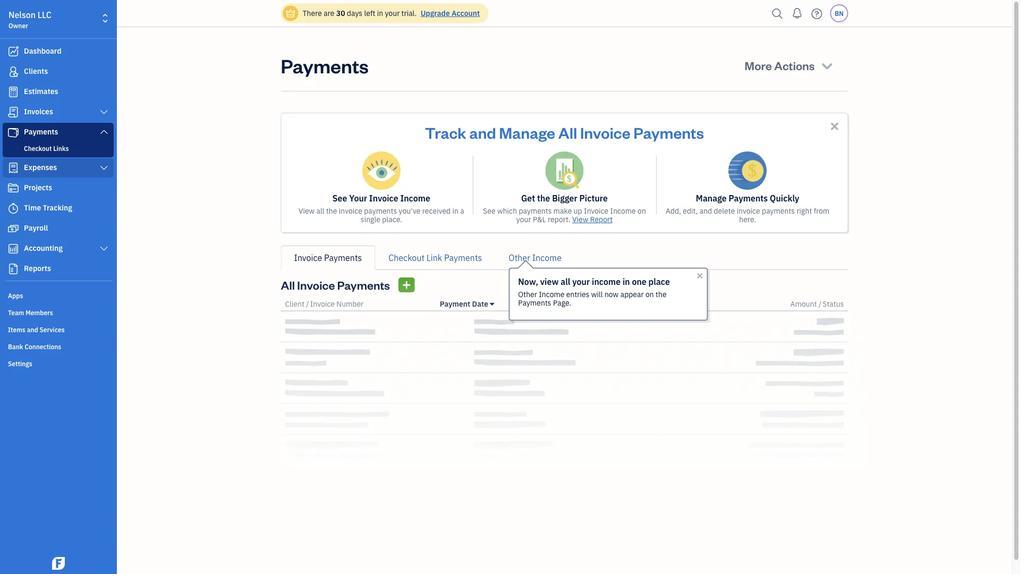 Task type: locate. For each thing, give the bounding box(es) containing it.
0 horizontal spatial and
[[27, 325, 38, 334]]

in right left
[[377, 8, 383, 18]]

payments for income
[[364, 206, 397, 216]]

2 chevron large down image from the top
[[99, 245, 109, 253]]

freshbooks image
[[50, 557, 67, 570]]

tracking
[[43, 203, 72, 213]]

estimates link
[[3, 82, 114, 102]]

other income
[[509, 252, 562, 263]]

more
[[745, 58, 772, 73]]

checkout inside checkout links link
[[24, 144, 52, 153]]

accounting
[[24, 243, 63, 253]]

invoice down your
[[339, 206, 362, 216]]

0 vertical spatial chevron large down image
[[99, 128, 109, 136]]

manage payments quickly image
[[729, 152, 767, 190]]

1 horizontal spatial the
[[537, 193, 550, 204]]

chevron large down image for accounting
[[99, 245, 109, 253]]

income right up on the right top
[[611, 206, 636, 216]]

payments inside manage payments quickly add, edit, and delete invoice payments right from here.
[[762, 206, 795, 216]]

view
[[540, 276, 559, 287]]

payroll
[[24, 223, 48, 233]]

1 vertical spatial the
[[326, 206, 337, 216]]

more actions
[[745, 58, 815, 73]]

time tracking
[[24, 203, 72, 213]]

view right make
[[573, 215, 589, 224]]

and right the edit,
[[700, 206, 712, 216]]

on left add,
[[638, 206, 646, 216]]

1 horizontal spatial your
[[517, 215, 531, 224]]

trial.
[[402, 8, 417, 18]]

apps link
[[3, 287, 114, 303]]

1 vertical spatial chevron large down image
[[99, 245, 109, 253]]

see which payments make up invoice income on your p&l report.
[[483, 206, 646, 224]]

/ left status
[[819, 299, 822, 309]]

1 invoice from the left
[[339, 206, 362, 216]]

2 chevron large down image from the top
[[99, 164, 109, 172]]

see left which
[[483, 206, 496, 216]]

and for manage
[[470, 122, 496, 142]]

0 horizontal spatial view
[[299, 206, 315, 216]]

3 payments from the left
[[762, 206, 795, 216]]

1 vertical spatial checkout
[[389, 252, 425, 263]]

estimate image
[[7, 87, 20, 97]]

2 payments from the left
[[519, 206, 552, 216]]

see left your
[[333, 193, 347, 204]]

apps
[[8, 291, 23, 300]]

payments inside now, view all your income in one place other income entries will now appear on the payments page.
[[518, 298, 552, 308]]

connections
[[25, 342, 61, 351]]

invoices link
[[3, 103, 114, 122]]

1 chevron large down image from the top
[[99, 128, 109, 136]]

track and manage all invoice payments
[[425, 122, 704, 142]]

invoice inside manage payments quickly add, edit, and delete invoice payments right from here.
[[737, 206, 761, 216]]

type button
[[543, 299, 559, 309]]

add,
[[666, 206, 682, 216]]

nelson llc owner
[[9, 9, 52, 30]]

see inside see which payments make up invoice income on your p&l report.
[[483, 206, 496, 216]]

place
[[649, 276, 670, 287]]

team
[[8, 308, 24, 317]]

all up client at left bottom
[[281, 277, 295, 292]]

clients
[[24, 66, 48, 76]]

1 vertical spatial chevron large down image
[[99, 164, 109, 172]]

chevron large down image inside invoices link
[[99, 108, 109, 116]]

chevron large down image down checkout links link
[[99, 164, 109, 172]]

1 horizontal spatial invoice
[[737, 206, 761, 216]]

money image
[[7, 223, 20, 234]]

payments
[[281, 53, 369, 78], [634, 122, 704, 142], [24, 127, 58, 137], [729, 193, 768, 204], [324, 252, 362, 263], [444, 252, 482, 263], [337, 277, 390, 292], [518, 298, 552, 308]]

0 vertical spatial in
[[377, 8, 383, 18]]

all inside now, view all your income in one place other income entries will now appear on the payments page.
[[561, 276, 571, 287]]

0 vertical spatial see
[[333, 193, 347, 204]]

your left the p&l
[[517, 215, 531, 224]]

the inside now, view all your income in one place other income entries will now appear on the payments page.
[[656, 289, 667, 299]]

0 horizontal spatial checkout
[[24, 144, 52, 153]]

other down now,
[[518, 289, 537, 299]]

chevron large down image up the reports link
[[99, 245, 109, 253]]

0 vertical spatial all
[[317, 206, 325, 216]]

0 vertical spatial all
[[559, 122, 577, 142]]

chevron large down image up checkout links link
[[99, 128, 109, 136]]

from
[[814, 206, 830, 216]]

report image
[[7, 264, 20, 274]]

invoice inside see your invoice income view all the invoice payments you've received in a single place.
[[339, 206, 362, 216]]

other up now,
[[509, 252, 531, 263]]

0 horizontal spatial all
[[281, 277, 295, 292]]

your up entries
[[573, 276, 590, 287]]

payments inside see your invoice income view all the invoice payments you've received in a single place.
[[364, 206, 397, 216]]

chevron large down image inside payments link
[[99, 128, 109, 136]]

items and services
[[8, 325, 65, 334]]

manage
[[499, 122, 556, 142], [696, 193, 727, 204]]

in left one at the right of the page
[[623, 276, 630, 287]]

invoice inside see which payments make up invoice income on your p&l report.
[[584, 206, 609, 216]]

0 vertical spatial checkout
[[24, 144, 52, 153]]

0 vertical spatial on
[[638, 206, 646, 216]]

payment image
[[7, 127, 20, 138]]

dashboard link
[[3, 42, 114, 61]]

left
[[364, 8, 376, 18]]

payments down get
[[519, 206, 552, 216]]

invoice inside see your invoice income view all the invoice payments you've received in a single place.
[[369, 193, 399, 204]]

nelson
[[9, 9, 36, 20]]

0 vertical spatial manage
[[499, 122, 556, 142]]

here.
[[740, 215, 757, 224]]

projects
[[24, 183, 52, 192]]

members
[[26, 308, 53, 317]]

the inside see your invoice income view all the invoice payments you've received in a single place.
[[326, 206, 337, 216]]

reports link
[[3, 259, 114, 279]]

1 horizontal spatial and
[[470, 122, 496, 142]]

account
[[452, 8, 480, 18]]

the left single
[[326, 206, 337, 216]]

and right items
[[27, 325, 38, 334]]

all up invoice payments link on the top
[[317, 206, 325, 216]]

0 horizontal spatial /
[[306, 299, 309, 309]]

client
[[285, 299, 305, 309]]

1 horizontal spatial all
[[561, 276, 571, 287]]

the right get
[[537, 193, 550, 204]]

your inside now, view all your income in one place other income entries will now appear on the payments page.
[[573, 276, 590, 287]]

go to help image
[[809, 6, 826, 22]]

all
[[559, 122, 577, 142], [281, 277, 295, 292]]

1 vertical spatial in
[[453, 206, 459, 216]]

1 horizontal spatial view
[[573, 215, 589, 224]]

2 horizontal spatial payments
[[762, 206, 795, 216]]

in for there
[[377, 8, 383, 18]]

1 horizontal spatial in
[[453, 206, 459, 216]]

chevron large down image for expenses
[[99, 164, 109, 172]]

now, view all your income in one place other income entries will now appear on the payments page.
[[518, 276, 670, 308]]

checkout up expenses
[[24, 144, 52, 153]]

checkout inside the checkout link payments link
[[389, 252, 425, 263]]

/
[[306, 299, 309, 309], [561, 299, 564, 309], [819, 299, 822, 309]]

0 horizontal spatial in
[[377, 8, 383, 18]]

checkout for checkout link payments
[[389, 252, 425, 263]]

are
[[324, 8, 335, 18]]

your
[[385, 8, 400, 18], [517, 215, 531, 224], [573, 276, 590, 287]]

3 / from the left
[[819, 299, 822, 309]]

1 vertical spatial all
[[281, 277, 295, 292]]

2 horizontal spatial in
[[623, 276, 630, 287]]

income inside see which payments make up invoice income on your p&l report.
[[611, 206, 636, 216]]

view up invoice payments
[[299, 206, 315, 216]]

your left trial.
[[385, 8, 400, 18]]

1 / from the left
[[306, 299, 309, 309]]

0 horizontal spatial all
[[317, 206, 325, 216]]

1 horizontal spatial checkout
[[389, 252, 425, 263]]

project image
[[7, 183, 20, 194]]

2 horizontal spatial and
[[700, 206, 712, 216]]

internal
[[565, 299, 592, 309]]

upgrade
[[421, 8, 450, 18]]

1 vertical spatial manage
[[696, 193, 727, 204]]

expense image
[[7, 163, 20, 173]]

1 horizontal spatial manage
[[696, 193, 727, 204]]

get
[[521, 193, 535, 204]]

1 vertical spatial on
[[646, 289, 654, 299]]

invoice
[[339, 206, 362, 216], [737, 206, 761, 216]]

0 vertical spatial and
[[470, 122, 496, 142]]

and inside manage payments quickly add, edit, and delete invoice payments right from here.
[[700, 206, 712, 216]]

1 vertical spatial all
[[561, 276, 571, 287]]

payments down your
[[364, 206, 397, 216]]

payments for add,
[[762, 206, 795, 216]]

income up you've
[[401, 193, 431, 204]]

0 vertical spatial the
[[537, 193, 550, 204]]

checkout up add a new payment image
[[389, 252, 425, 263]]

chevron large down image inside accounting 'link'
[[99, 245, 109, 253]]

all right 'view'
[[561, 276, 571, 287]]

/ right 'type'
[[561, 299, 564, 309]]

in inside now, view all your income in one place other income entries will now appear on the payments page.
[[623, 276, 630, 287]]

0 horizontal spatial manage
[[499, 122, 556, 142]]

and right 'track'
[[470, 122, 496, 142]]

other income link
[[496, 246, 575, 270]]

1 horizontal spatial /
[[561, 299, 564, 309]]

1 horizontal spatial payments
[[519, 206, 552, 216]]

all up get the bigger picture
[[559, 122, 577, 142]]

income down 'view'
[[539, 289, 565, 299]]

chevron large down image inside expenses link
[[99, 164, 109, 172]]

projects link
[[3, 179, 114, 198]]

0 vertical spatial chevron large down image
[[99, 108, 109, 116]]

and
[[470, 122, 496, 142], [700, 206, 712, 216], [27, 325, 38, 334]]

track
[[425, 122, 467, 142]]

see inside see your invoice income view all the invoice payments you've received in a single place.
[[333, 193, 347, 204]]

1 horizontal spatial see
[[483, 206, 496, 216]]

/ right client at left bottom
[[306, 299, 309, 309]]

see
[[333, 193, 347, 204], [483, 206, 496, 216]]

payments
[[364, 206, 397, 216], [519, 206, 552, 216], [762, 206, 795, 216]]

payments inside main element
[[24, 127, 58, 137]]

2 vertical spatial in
[[623, 276, 630, 287]]

team members
[[8, 308, 53, 317]]

main element
[[0, 0, 144, 574]]

invoice
[[580, 122, 631, 142], [369, 193, 399, 204], [584, 206, 609, 216], [294, 252, 322, 263], [297, 277, 335, 292], [310, 299, 335, 309]]

in left a
[[453, 206, 459, 216]]

0 horizontal spatial see
[[333, 193, 347, 204]]

2 vertical spatial and
[[27, 325, 38, 334]]

a
[[461, 206, 464, 216]]

link
[[427, 252, 442, 263]]

2 horizontal spatial the
[[656, 289, 667, 299]]

chevron large down image
[[99, 108, 109, 116], [99, 245, 109, 253]]

quickly
[[770, 193, 800, 204]]

chevron large down image
[[99, 128, 109, 136], [99, 164, 109, 172]]

1 vertical spatial and
[[700, 206, 712, 216]]

settings
[[8, 359, 32, 368]]

1 chevron large down image from the top
[[99, 108, 109, 116]]

2 horizontal spatial /
[[819, 299, 822, 309]]

2 vertical spatial your
[[573, 276, 590, 287]]

2 horizontal spatial your
[[573, 276, 590, 287]]

chevron large down image down estimates link
[[99, 108, 109, 116]]

invoice right delete
[[737, 206, 761, 216]]

and for services
[[27, 325, 38, 334]]

0 horizontal spatial invoice
[[339, 206, 362, 216]]

in for now,
[[623, 276, 630, 287]]

now,
[[518, 276, 538, 287]]

on down place
[[646, 289, 654, 299]]

received
[[422, 206, 451, 216]]

2 vertical spatial the
[[656, 289, 667, 299]]

0 horizontal spatial the
[[326, 206, 337, 216]]

close image
[[829, 120, 841, 132]]

checkout for checkout links
[[24, 144, 52, 153]]

the down place
[[656, 289, 667, 299]]

bn button
[[831, 4, 849, 22]]

bank
[[8, 342, 23, 351]]

0 horizontal spatial payments
[[364, 206, 397, 216]]

other
[[509, 252, 531, 263], [518, 289, 537, 299]]

up
[[574, 206, 582, 216]]

1 vertical spatial see
[[483, 206, 496, 216]]

0 horizontal spatial your
[[385, 8, 400, 18]]

notifications image
[[789, 3, 806, 24]]

close image
[[696, 271, 705, 280]]

2 / from the left
[[561, 299, 564, 309]]

1 payments from the left
[[364, 206, 397, 216]]

on
[[638, 206, 646, 216], [646, 289, 654, 299]]

and inside main element
[[27, 325, 38, 334]]

1 vertical spatial other
[[518, 289, 537, 299]]

1 vertical spatial your
[[517, 215, 531, 224]]

payments down quickly
[[762, 206, 795, 216]]

2 invoice from the left
[[737, 206, 761, 216]]

payments inside see which payments make up invoice income on your p&l report.
[[519, 206, 552, 216]]

payments link
[[3, 123, 114, 142]]



Task type: vqa. For each thing, say whether or not it's contained in the screenshot.
A
yes



Task type: describe. For each thing, give the bounding box(es) containing it.
you've
[[399, 206, 421, 216]]

income inside see your invoice income view all the invoice payments you've received in a single place.
[[401, 193, 431, 204]]

team members link
[[3, 304, 114, 320]]

type
[[543, 299, 559, 309]]

report.
[[548, 215, 571, 224]]

one
[[632, 276, 647, 287]]

chevron large down image for invoices
[[99, 108, 109, 116]]

payments inside manage payments quickly add, edit, and delete invoice payments right from here.
[[729, 193, 768, 204]]

1 horizontal spatial all
[[559, 122, 577, 142]]

place.
[[382, 215, 402, 224]]

income
[[592, 276, 621, 287]]

there are 30 days left in your trial. upgrade account
[[303, 8, 480, 18]]

on inside see which payments make up invoice income on your p&l report.
[[638, 206, 646, 216]]

income inside now, view all your income in one place other income entries will now appear on the payments page.
[[539, 289, 565, 299]]

0 vertical spatial other
[[509, 252, 531, 263]]

payment date button
[[440, 299, 495, 309]]

links
[[53, 144, 69, 153]]

amount / status
[[791, 299, 844, 309]]

see for your
[[333, 193, 347, 204]]

page.
[[553, 298, 572, 308]]

amount button
[[791, 299, 817, 309]]

p&l
[[533, 215, 546, 224]]

report
[[590, 215, 613, 224]]

chart image
[[7, 243, 20, 254]]

in inside see your invoice income view all the invoice payments you've received in a single place.
[[453, 206, 459, 216]]

picture
[[580, 193, 608, 204]]

0 vertical spatial your
[[385, 8, 400, 18]]

get the bigger picture image
[[546, 152, 584, 190]]

all inside see your invoice income view all the invoice payments you've received in a single place.
[[317, 206, 325, 216]]

bn
[[835, 9, 844, 18]]

/ for status
[[819, 299, 822, 309]]

date
[[472, 299, 489, 309]]

expenses link
[[3, 158, 114, 178]]

30
[[336, 8, 345, 18]]

payment
[[440, 299, 471, 309]]

client image
[[7, 66, 20, 77]]

reports
[[24, 263, 51, 273]]

checkout links
[[24, 144, 69, 153]]

bigger
[[552, 193, 578, 204]]

checkout links link
[[5, 142, 112, 155]]

other inside now, view all your income in one place other income entries will now appear on the payments page.
[[518, 289, 537, 299]]

income up 'view'
[[533, 252, 562, 263]]

estimates
[[24, 86, 58, 96]]

settings link
[[3, 355, 114, 371]]

notes
[[594, 299, 613, 309]]

edit,
[[683, 206, 698, 216]]

accounting link
[[3, 239, 114, 258]]

more actions button
[[736, 53, 844, 78]]

which
[[498, 206, 517, 216]]

/ for invoice
[[306, 299, 309, 309]]

time
[[24, 203, 41, 213]]

chevron large down image for payments
[[99, 128, 109, 136]]

will
[[592, 289, 603, 299]]

see your invoice income image
[[362, 152, 401, 190]]

payment date
[[440, 299, 489, 309]]

manage inside manage payments quickly add, edit, and delete invoice payments right from here.
[[696, 193, 727, 204]]

dashboard image
[[7, 46, 20, 57]]

expenses
[[24, 162, 57, 172]]

time tracking link
[[3, 199, 114, 218]]

upgrade account link
[[419, 8, 480, 18]]

now
[[605, 289, 619, 299]]

view report
[[573, 215, 613, 224]]

invoice image
[[7, 107, 20, 117]]

timer image
[[7, 203, 20, 214]]

see for which
[[483, 206, 496, 216]]

items and services link
[[3, 321, 114, 337]]

crown image
[[285, 8, 296, 19]]

manage payments quickly add, edit, and delete invoice payments right from here.
[[666, 193, 830, 224]]

amount
[[791, 299, 817, 309]]

items
[[8, 325, 25, 334]]

see your invoice income view all the invoice payments you've received in a single place.
[[299, 193, 464, 224]]

invoices
[[24, 107, 53, 116]]

/ for internal
[[561, 299, 564, 309]]

payroll link
[[3, 219, 114, 238]]

make
[[554, 206, 572, 216]]

entries
[[567, 289, 590, 299]]

your
[[349, 193, 367, 204]]

llc
[[38, 9, 52, 20]]

chevrondown image
[[820, 58, 835, 73]]

add a new payment image
[[402, 279, 412, 291]]

invoice for your
[[339, 206, 362, 216]]

invoice inside invoice payments link
[[294, 252, 322, 263]]

status
[[823, 299, 844, 309]]

delete
[[714, 206, 735, 216]]

client / invoice number
[[285, 299, 364, 309]]

on inside now, view all your income in one place other income entries will now appear on the payments page.
[[646, 289, 654, 299]]

get the bigger picture
[[521, 193, 608, 204]]

invoice for payments
[[737, 206, 761, 216]]

view inside see your invoice income view all the invoice payments you've received in a single place.
[[299, 206, 315, 216]]

single
[[361, 215, 381, 224]]

services
[[40, 325, 65, 334]]

actions
[[775, 58, 815, 73]]

your inside see which payments make up invoice income on your p&l report.
[[517, 215, 531, 224]]

search image
[[769, 6, 787, 22]]

days
[[347, 8, 363, 18]]

there
[[303, 8, 322, 18]]

owner
[[9, 21, 28, 30]]

invoice payments link
[[281, 246, 375, 270]]

dashboard
[[24, 46, 61, 56]]

caretdown image
[[490, 300, 495, 308]]

checkout link payments
[[389, 252, 482, 263]]

number
[[337, 299, 364, 309]]

bank connections link
[[3, 338, 114, 354]]

checkout link payments link
[[375, 246, 496, 270]]



